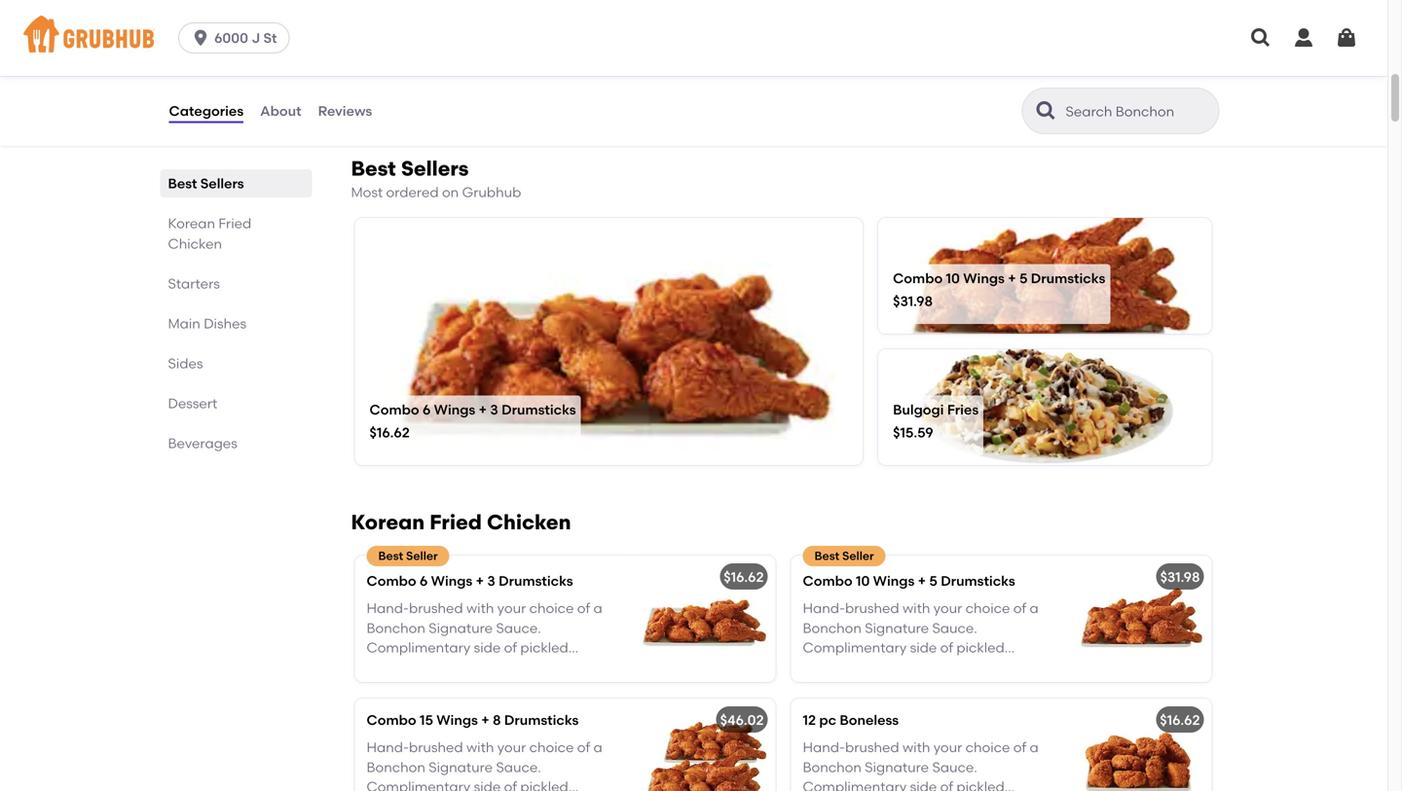 Task type: locate. For each thing, give the bounding box(es) containing it.
1 seller from the left
[[406, 549, 438, 563]]

side for 3
[[474, 640, 501, 657]]

0 horizontal spatial korean fried chicken
[[168, 215, 252, 252]]

your down combo 10 wings + 5 drumsticks
[[934, 601, 963, 617]]

complimentary up 12 pc boneless
[[803, 640, 907, 657]]

most
[[351, 184, 383, 201]]

signature down the combo 6 wings + 3 drumsticks
[[429, 620, 493, 637]]

6000
[[214, 30, 248, 46]]

0 horizontal spatial seller
[[406, 549, 438, 563]]

hand- down combo 10 wings + 5 drumsticks
[[803, 601, 846, 617]]

0 horizontal spatial pickled
[[521, 640, 569, 657]]

brushed down 15
[[409, 740, 463, 757]]

hand-
[[367, 601, 409, 617], [803, 601, 846, 617], [367, 740, 409, 757], [803, 740, 846, 757]]

1 vertical spatial korean fried chicken
[[351, 510, 571, 535]]

bonchon
[[367, 620, 426, 637], [803, 620, 862, 637], [367, 760, 426, 776], [803, 760, 862, 776]]

$15.59
[[893, 425, 934, 441]]

1 horizontal spatial $16.62
[[724, 569, 764, 586]]

combo for combo 10 wings + 5 drumsticks $31.98
[[893, 270, 943, 287]]

drumsticks inside combo 6 wings + 3 drumsticks $16.62
[[502, 402, 576, 418]]

1354
[[961, 660, 989, 677]]

chicken up starters
[[168, 236, 222, 252]]

bonchon inside hand-brushed with your choice of a bonchon signature sauce. complimentary side of pickled radish or coleslaw. 1054-1114 cal.
[[367, 620, 426, 637]]

1 pickled from the left
[[521, 640, 569, 657]]

hand- inside hand-brushed with your choice of a bonchon signature sauce. complimentary side of pickled radish or coleslaw. 1279-1354 cal.
[[803, 601, 846, 617]]

1 cal. from the left
[[552, 660, 576, 677]]

choice
[[530, 601, 574, 617], [966, 601, 1011, 617], [530, 740, 574, 757], [966, 740, 1011, 757]]

hand-brushed with your choice of a bonchon signature sauce. complimentary side of pickl down combo 15 wings + 8 drumsticks
[[367, 740, 603, 792]]

chicken up the combo 6 wings + 3 drumsticks
[[487, 510, 571, 535]]

pickled up 1114
[[521, 640, 569, 657]]

pickled for 1354
[[957, 640, 1005, 657]]

brushed down boneless
[[846, 740, 900, 757]]

radish for hand-brushed with your choice of a bonchon signature sauce. complimentary side of pickled radish or coleslaw. 1054-1114 cal.
[[367, 660, 408, 677]]

combo 15 wings + 8 drumsticks image
[[630, 699, 776, 792]]

3 for combo 6 wings + 3 drumsticks
[[487, 573, 496, 590]]

with inside hand-brushed with your choice of a bonchon signature sauce. complimentary side of pickled radish or coleslaw. 1279-1354 cal.
[[903, 601, 931, 617]]

3 for combo 6 wings + 3 drumsticks $16.62
[[490, 402, 499, 418]]

sauce. inside hand-brushed with your choice of a bonchon signature sauce. complimentary side of pickled radish or coleslaw. 1279-1354 cal.
[[933, 620, 978, 637]]

best down categories button
[[168, 175, 197, 192]]

signature inside hand-brushed with your choice of a bonchon signature sauce. complimentary side of pickled radish or coleslaw. 1054-1114 cal.
[[429, 620, 493, 637]]

seller for 6
[[406, 549, 438, 563]]

pickled inside hand-brushed with your choice of a bonchon signature sauce. complimentary side of pickled radish or coleslaw. 1054-1114 cal.
[[521, 640, 569, 657]]

3 inside combo 6 wings + 3 drumsticks $16.62
[[490, 402, 499, 418]]

starters
[[168, 276, 220, 292]]

0 horizontal spatial korean
[[168, 215, 215, 232]]

0 horizontal spatial sellers
[[200, 175, 244, 192]]

1 vertical spatial 3
[[487, 573, 496, 590]]

sauce. for 3
[[496, 620, 541, 637]]

0 horizontal spatial or
[[411, 660, 425, 677]]

wings for combo 10 wings + 5 drumsticks $31.98
[[964, 270, 1005, 287]]

combo for combo 6 wings + 3 drumsticks
[[367, 573, 417, 590]]

0 vertical spatial 5
[[1020, 270, 1028, 287]]

a for combo 15 wings + 8 drumsticks
[[594, 740, 603, 757]]

0 horizontal spatial radish
[[367, 660, 408, 677]]

6 inside combo 6 wings + 3 drumsticks $16.62
[[423, 402, 431, 418]]

1 horizontal spatial svg image
[[1293, 26, 1316, 50]]

sellers
[[401, 156, 469, 181], [200, 175, 244, 192]]

+
[[1008, 270, 1017, 287], [479, 402, 487, 418], [476, 573, 484, 590], [918, 573, 926, 590], [481, 712, 490, 729]]

combo
[[893, 270, 943, 287], [370, 402, 419, 418], [367, 573, 417, 590], [803, 573, 853, 590], [367, 712, 417, 729]]

wings for combo 15 wings + 8 drumsticks
[[437, 712, 478, 729]]

2 vertical spatial $16.62
[[1160, 712, 1201, 729]]

seller
[[406, 549, 438, 563], [843, 549, 874, 563]]

seller for 10
[[843, 549, 874, 563]]

signature
[[429, 620, 493, 637], [865, 620, 929, 637], [429, 760, 493, 776], [865, 760, 929, 776]]

with
[[467, 601, 494, 617], [903, 601, 931, 617], [467, 740, 494, 757], [903, 740, 931, 757]]

dessert
[[168, 395, 218, 412]]

search icon image
[[1035, 99, 1058, 123]]

complimentary down 15
[[367, 779, 471, 792]]

0 vertical spatial 3
[[490, 402, 499, 418]]

your inside hand-brushed with your choice of a bonchon signature sauce. complimentary side of pickled radish or coleslaw. 1054-1114 cal.
[[498, 601, 526, 617]]

10 for combo 10 wings + 5 drumsticks
[[856, 573, 870, 590]]

radish inside hand-brushed with your choice of a bonchon signature sauce. complimentary side of pickled radish or coleslaw. 1279-1354 cal.
[[803, 660, 844, 677]]

$31.98
[[893, 293, 933, 310], [1161, 569, 1201, 586]]

signature down combo 10 wings + 5 drumsticks
[[865, 620, 929, 637]]

cal. for 1114
[[552, 660, 576, 677]]

pickled for 1114
[[521, 640, 569, 657]]

korean inside korean fried chicken
[[168, 215, 215, 232]]

best
[[351, 156, 396, 181], [168, 175, 197, 192], [378, 549, 403, 563], [815, 549, 840, 563]]

hand- down combo 15 wings + 8 drumsticks
[[367, 740, 409, 757]]

1 horizontal spatial $31.98
[[1161, 569, 1201, 586]]

choice up 1354
[[966, 601, 1011, 617]]

0 horizontal spatial coleslaw.
[[428, 660, 488, 677]]

complimentary inside hand-brushed with your choice of a bonchon signature sauce. complimentary side of pickled radish or coleslaw. 1054-1114 cal.
[[367, 640, 471, 657]]

choice inside hand-brushed with your choice of a bonchon signature sauce. complimentary side of pickled radish or coleslaw. 1279-1354 cal.
[[966, 601, 1011, 617]]

with down combo 10 wings + 5 drumsticks
[[903, 601, 931, 617]]

cal. right 1114
[[552, 660, 576, 677]]

1 horizontal spatial 5
[[1020, 270, 1028, 287]]

3
[[490, 402, 499, 418], [487, 573, 496, 590]]

combo 6 wings + 3 drumsticks $16.62
[[370, 402, 576, 441]]

cal. inside hand-brushed with your choice of a bonchon signature sauce. complimentary side of pickled radish or coleslaw. 1054-1114 cal.
[[552, 660, 576, 677]]

your
[[498, 601, 526, 617], [934, 601, 963, 617], [498, 740, 526, 757], [934, 740, 963, 757]]

0 horizontal spatial $16.62
[[370, 425, 410, 441]]

korean fried chicken
[[168, 215, 252, 252], [351, 510, 571, 535]]

sellers for best sellers most ordered on grubhub
[[401, 156, 469, 181]]

bonchon inside hand-brushed with your choice of a bonchon signature sauce. complimentary side of pickled radish or coleslaw. 1279-1354 cal.
[[803, 620, 862, 637]]

choice for 8
[[530, 740, 574, 757]]

1 horizontal spatial korean
[[351, 510, 425, 535]]

2 or from the left
[[847, 660, 861, 677]]

wings inside combo 6 wings + 3 drumsticks $16.62
[[434, 402, 476, 418]]

10
[[946, 270, 960, 287], [856, 573, 870, 590]]

wings for combo 6 wings + 3 drumsticks $16.62
[[434, 402, 476, 418]]

cal.
[[552, 660, 576, 677], [993, 660, 1016, 677]]

side
[[474, 640, 501, 657], [910, 640, 937, 657], [474, 779, 501, 792], [910, 779, 937, 792]]

fries
[[948, 402, 979, 418]]

with down 1279-
[[903, 740, 931, 757]]

10 inside combo 10 wings + 5 drumsticks $31.98
[[946, 270, 960, 287]]

signature down combo 15 wings + 8 drumsticks
[[429, 760, 493, 776]]

or inside hand-brushed with your choice of a bonchon signature sauce. complimentary side of pickled radish or coleslaw. 1279-1354 cal.
[[847, 660, 861, 677]]

your inside hand-brushed with your choice of a bonchon signature sauce. complimentary side of pickled radish or coleslaw. 1279-1354 cal.
[[934, 601, 963, 617]]

svg image
[[1250, 26, 1273, 50], [1293, 26, 1316, 50]]

signature inside hand-brushed with your choice of a bonchon signature sauce. complimentary side of pickled radish or coleslaw. 1279-1354 cal.
[[865, 620, 929, 637]]

hand- down pc
[[803, 740, 846, 757]]

bulgogi
[[893, 402, 944, 418]]

2 cal. from the left
[[993, 660, 1016, 677]]

coleslaw. inside hand-brushed with your choice of a bonchon signature sauce. complimentary side of pickled radish or coleslaw. 1054-1114 cal.
[[428, 660, 488, 677]]

8
[[493, 712, 501, 729]]

2 hand-brushed with your choice of a bonchon signature sauce. complimentary side of pickl from the left
[[803, 740, 1039, 792]]

reviews button
[[317, 76, 373, 146]]

with for 3
[[467, 601, 494, 617]]

bonchon for 15
[[367, 760, 426, 776]]

cal. inside hand-brushed with your choice of a bonchon signature sauce. complimentary side of pickled radish or coleslaw. 1279-1354 cal.
[[993, 660, 1016, 677]]

a for combo 6 wings + 3 drumsticks
[[594, 601, 603, 617]]

fried
[[219, 215, 252, 232], [430, 510, 482, 535]]

fried down best sellers
[[219, 215, 252, 232]]

1 or from the left
[[411, 660, 425, 677]]

best seller up the combo 6 wings + 3 drumsticks
[[378, 549, 438, 563]]

or
[[411, 660, 425, 677], [847, 660, 861, 677]]

drumsticks for combo 6 wings + 3 drumsticks
[[499, 573, 573, 590]]

choice down 1114
[[530, 740, 574, 757]]

drumsticks inside combo 10 wings + 5 drumsticks $31.98
[[1031, 270, 1106, 287]]

2 coleslaw. from the left
[[864, 660, 925, 677]]

wings
[[964, 270, 1005, 287], [434, 402, 476, 418], [431, 573, 473, 590], [873, 573, 915, 590], [437, 712, 478, 729]]

12 pc boneless
[[803, 712, 899, 729]]

cal. for 1354
[[993, 660, 1016, 677]]

best for $16.62
[[378, 549, 403, 563]]

seller up combo 10 wings + 5 drumsticks
[[843, 549, 874, 563]]

about
[[260, 103, 302, 119]]

signature down boneless
[[865, 760, 929, 776]]

$46.02
[[720, 712, 764, 729]]

a
[[594, 601, 603, 617], [1030, 601, 1039, 617], [594, 740, 603, 757], [1030, 740, 1039, 757]]

bonchon for 10
[[803, 620, 862, 637]]

drumsticks for combo 10 wings + 5 drumsticks $31.98
[[1031, 270, 1106, 287]]

on
[[442, 184, 459, 201]]

1 vertical spatial 6
[[420, 573, 428, 590]]

complimentary up 15
[[367, 640, 471, 657]]

2 svg image from the left
[[1293, 26, 1316, 50]]

+ for combo 10 wings + 5 drumsticks
[[918, 573, 926, 590]]

chicken
[[168, 236, 222, 252], [487, 510, 571, 535]]

or for hand-brushed with your choice of a bonchon signature sauce. complimentary side of pickled radish or coleslaw. 1054-1114 cal.
[[411, 660, 425, 677]]

drumsticks for combo 6 wings + 3 drumsticks $16.62
[[502, 402, 576, 418]]

2 horizontal spatial $16.62
[[1160, 712, 1201, 729]]

1 horizontal spatial seller
[[843, 549, 874, 563]]

0 vertical spatial korean
[[168, 215, 215, 232]]

brushed
[[409, 601, 463, 617], [846, 601, 900, 617], [409, 740, 463, 757], [846, 740, 900, 757]]

your down 8
[[498, 740, 526, 757]]

hand- inside hand-brushed with your choice of a bonchon signature sauce. complimentary side of pickled radish or coleslaw. 1054-1114 cal.
[[367, 601, 409, 617]]

with down combo 15 wings + 8 drumsticks
[[467, 740, 494, 757]]

sides
[[168, 356, 203, 372]]

or up 12 pc boneless
[[847, 660, 861, 677]]

sauce. inside hand-brushed with your choice of a bonchon signature sauce. complimentary side of pickled radish or coleslaw. 1054-1114 cal.
[[496, 620, 541, 637]]

1 horizontal spatial sellers
[[401, 156, 469, 181]]

pickled
[[521, 640, 569, 657], [957, 640, 1005, 657]]

0 vertical spatial chicken
[[168, 236, 222, 252]]

complimentary for pc
[[803, 779, 907, 792]]

complimentary for 10
[[803, 640, 907, 657]]

coleslaw. left 1054- on the bottom left of the page
[[428, 660, 488, 677]]

with inside hand-brushed with your choice of a bonchon signature sauce. complimentary side of pickled radish or coleslaw. 1054-1114 cal.
[[467, 601, 494, 617]]

best seller up combo 10 wings + 5 drumsticks
[[815, 549, 874, 563]]

$16.62
[[370, 425, 410, 441], [724, 569, 764, 586], [1160, 712, 1201, 729]]

+ inside combo 10 wings + 5 drumsticks $31.98
[[1008, 270, 1017, 287]]

1 horizontal spatial svg image
[[1335, 26, 1359, 50]]

6000 j st button
[[178, 22, 298, 54]]

0 horizontal spatial 5
[[930, 573, 938, 590]]

drumsticks
[[1031, 270, 1106, 287], [502, 402, 576, 418], [499, 573, 573, 590], [941, 573, 1016, 590], [504, 712, 579, 729]]

1 vertical spatial $16.62
[[724, 569, 764, 586]]

or inside hand-brushed with your choice of a bonchon signature sauce. complimentary side of pickled radish or coleslaw. 1054-1114 cal.
[[411, 660, 425, 677]]

with down the combo 6 wings + 3 drumsticks
[[467, 601, 494, 617]]

coleslaw. left 1279-
[[864, 660, 925, 677]]

radish inside hand-brushed with your choice of a bonchon signature sauce. complimentary side of pickled radish or coleslaw. 1054-1114 cal.
[[367, 660, 408, 677]]

sellers down categories button
[[200, 175, 244, 192]]

bonchon down 15
[[367, 760, 426, 776]]

hand-brushed with your choice of a bonchon signature sauce. complimentary side of pickled radish or coleslaw. 1054-1114 cal.
[[367, 601, 603, 677]]

main
[[168, 316, 201, 332]]

0 horizontal spatial 10
[[856, 573, 870, 590]]

1 vertical spatial chicken
[[487, 510, 571, 535]]

wings for combo 6 wings + 3 drumsticks
[[431, 573, 473, 590]]

best sellers most ordered on grubhub
[[351, 156, 521, 201]]

combo for combo 6 wings + 3 drumsticks $16.62
[[370, 402, 419, 418]]

hand-brushed with your choice of a bonchon signature sauce. complimentary side of pickl down boneless
[[803, 740, 1039, 792]]

1 radish from the left
[[367, 660, 408, 677]]

hand-brushed with your choice of a bonchon signature sauce. complimentary side of pickl
[[367, 740, 603, 792], [803, 740, 1039, 792]]

cal. right 1354
[[993, 660, 1016, 677]]

2 seller from the left
[[843, 549, 874, 563]]

1 horizontal spatial pickled
[[957, 640, 1005, 657]]

best up most
[[351, 156, 396, 181]]

0 vertical spatial fried
[[219, 215, 252, 232]]

1 coleslaw. from the left
[[428, 660, 488, 677]]

1 vertical spatial fried
[[430, 510, 482, 535]]

brushed inside hand-brushed with your choice of a bonchon signature sauce. complimentary side of pickled radish or coleslaw. 1054-1114 cal.
[[409, 601, 463, 617]]

coleslaw.
[[428, 660, 488, 677], [864, 660, 925, 677]]

brushed inside hand-brushed with your choice of a bonchon signature sauce. complimentary side of pickled radish or coleslaw. 1279-1354 cal.
[[846, 601, 900, 617]]

2 best seller from the left
[[815, 549, 874, 563]]

0 horizontal spatial hand-brushed with your choice of a bonchon signature sauce. complimentary side of pickl
[[367, 740, 603, 792]]

5
[[1020, 270, 1028, 287], [930, 573, 938, 590]]

st
[[263, 30, 277, 46]]

categories
[[169, 103, 244, 119]]

2 radish from the left
[[803, 660, 844, 677]]

pickled inside hand-brushed with your choice of a bonchon signature sauce. complimentary side of pickled radish or coleslaw. 1279-1354 cal.
[[957, 640, 1005, 657]]

1 horizontal spatial radish
[[803, 660, 844, 677]]

1 hand-brushed with your choice of a bonchon signature sauce. complimentary side of pickl from the left
[[367, 740, 603, 792]]

bonchon down combo 10 wings + 5 drumsticks
[[803, 620, 862, 637]]

brushed down the combo 6 wings + 3 drumsticks
[[409, 601, 463, 617]]

radish
[[367, 660, 408, 677], [803, 660, 844, 677]]

korean fried chicken up the combo 6 wings + 3 drumsticks
[[351, 510, 571, 535]]

1 vertical spatial 10
[[856, 573, 870, 590]]

complimentary
[[367, 640, 471, 657], [803, 640, 907, 657], [367, 779, 471, 792], [803, 779, 907, 792]]

combo inside combo 6 wings + 3 drumsticks $16.62
[[370, 402, 419, 418]]

a inside hand-brushed with your choice of a bonchon signature sauce. complimentary side of pickled radish or coleslaw. 1054-1114 cal.
[[594, 601, 603, 617]]

korean fried chicken down best sellers
[[168, 215, 252, 252]]

side inside hand-brushed with your choice of a bonchon signature sauce. complimentary side of pickled radish or coleslaw. 1279-1354 cal.
[[910, 640, 937, 657]]

1 horizontal spatial coleslaw.
[[864, 660, 925, 677]]

6
[[423, 402, 431, 418], [420, 573, 428, 590]]

1 horizontal spatial 10
[[946, 270, 960, 287]]

wings inside combo 10 wings + 5 drumsticks $31.98
[[964, 270, 1005, 287]]

0 vertical spatial $16.62
[[370, 425, 410, 441]]

with for 8
[[467, 740, 494, 757]]

hand- down the combo 6 wings + 3 drumsticks
[[367, 601, 409, 617]]

best sellers
[[168, 175, 244, 192]]

1 best seller from the left
[[378, 549, 438, 563]]

your down 1279-
[[934, 740, 963, 757]]

seller up the combo 6 wings + 3 drumsticks
[[406, 549, 438, 563]]

bonchon down the combo 6 wings + 3 drumsticks
[[367, 620, 426, 637]]

brushed for 6
[[409, 601, 463, 617]]

signature for 3
[[429, 620, 493, 637]]

fried up the combo 6 wings + 3 drumsticks
[[430, 510, 482, 535]]

sellers up the on on the left
[[401, 156, 469, 181]]

choice up 1114
[[530, 601, 574, 617]]

$31.98 inside combo 10 wings + 5 drumsticks $31.98
[[893, 293, 933, 310]]

categories button
[[168, 76, 245, 146]]

bonchon for 6
[[367, 620, 426, 637]]

1 vertical spatial korean
[[351, 510, 425, 535]]

1 vertical spatial 5
[[930, 573, 938, 590]]

1 horizontal spatial hand-brushed with your choice of a bonchon signature sauce. complimentary side of pickl
[[803, 740, 1039, 792]]

0 vertical spatial 10
[[946, 270, 960, 287]]

2 pickled from the left
[[957, 640, 1005, 657]]

coleslaw. for 1279-
[[864, 660, 925, 677]]

combo 15 wings + 8 drumsticks
[[367, 712, 579, 729]]

complimentary inside hand-brushed with your choice of a bonchon signature sauce. complimentary side of pickled radish or coleslaw. 1279-1354 cal.
[[803, 640, 907, 657]]

complimentary down 12 pc boneless
[[803, 779, 907, 792]]

+ inside combo 6 wings + 3 drumsticks $16.62
[[479, 402, 487, 418]]

0 horizontal spatial chicken
[[168, 236, 222, 252]]

or up 15
[[411, 660, 425, 677]]

Search Bonchon search field
[[1064, 102, 1213, 121]]

side for 8
[[474, 779, 501, 792]]

korean
[[168, 215, 215, 232], [351, 510, 425, 535]]

complimentary for 6
[[367, 640, 471, 657]]

0 horizontal spatial svg image
[[1250, 26, 1273, 50]]

1 horizontal spatial or
[[847, 660, 861, 677]]

best up combo 10 wings + 5 drumsticks
[[815, 549, 840, 563]]

0 horizontal spatial fried
[[219, 215, 252, 232]]

1054-
[[492, 660, 526, 677]]

side inside hand-brushed with your choice of a bonchon signature sauce. complimentary side of pickled radish or coleslaw. 1054-1114 cal.
[[474, 640, 501, 657]]

0 vertical spatial $31.98
[[893, 293, 933, 310]]

of
[[577, 601, 590, 617], [1014, 601, 1027, 617], [504, 640, 517, 657], [941, 640, 954, 657], [577, 740, 590, 757], [1014, 740, 1027, 757], [504, 779, 517, 792], [941, 779, 954, 792]]

0 horizontal spatial svg image
[[191, 28, 211, 48]]

1 horizontal spatial cal.
[[993, 660, 1016, 677]]

signature for 5
[[865, 620, 929, 637]]

0 vertical spatial 6
[[423, 402, 431, 418]]

choice inside hand-brushed with your choice of a bonchon signature sauce. complimentary side of pickled radish or coleslaw. 1054-1114 cal.
[[530, 601, 574, 617]]

15
[[420, 712, 433, 729]]

pickled up 1354
[[957, 640, 1005, 657]]

0 horizontal spatial $31.98
[[893, 293, 933, 310]]

1 horizontal spatial best seller
[[815, 549, 874, 563]]

sellers inside best sellers most ordered on grubhub
[[401, 156, 469, 181]]

brushed for pc
[[846, 740, 900, 757]]

coleslaw. inside hand-brushed with your choice of a bonchon signature sauce. complimentary side of pickled radish or coleslaw. 1279-1354 cal.
[[864, 660, 925, 677]]

6000 j st
[[214, 30, 277, 46]]

0 horizontal spatial best seller
[[378, 549, 438, 563]]

combo inside combo 10 wings + 5 drumsticks $31.98
[[893, 270, 943, 287]]

best up the combo 6 wings + 3 drumsticks
[[378, 549, 403, 563]]

a inside hand-brushed with your choice of a bonchon signature sauce. complimentary side of pickled radish or coleslaw. 1279-1354 cal.
[[1030, 601, 1039, 617]]

bonchon down pc
[[803, 760, 862, 776]]

0 horizontal spatial cal.
[[552, 660, 576, 677]]

svg image
[[1335, 26, 1359, 50], [191, 28, 211, 48]]

best for $31.98
[[815, 549, 840, 563]]

brushed down combo 10 wings + 5 drumsticks
[[846, 601, 900, 617]]

best seller
[[378, 549, 438, 563], [815, 549, 874, 563]]

your down the combo 6 wings + 3 drumsticks
[[498, 601, 526, 617]]

5 inside combo 10 wings + 5 drumsticks $31.98
[[1020, 270, 1028, 287]]

0 vertical spatial korean fried chicken
[[168, 215, 252, 252]]

sauce.
[[496, 620, 541, 637], [933, 620, 978, 637], [496, 760, 541, 776], [933, 760, 978, 776]]



Task type: vqa. For each thing, say whether or not it's contained in the screenshot.
1114
yes



Task type: describe. For each thing, give the bounding box(es) containing it.
signature for 8
[[429, 760, 493, 776]]

beverages
[[168, 435, 237, 452]]

wings for combo 10 wings + 5 drumsticks
[[873, 573, 915, 590]]

choice for 5
[[966, 601, 1011, 617]]

1 horizontal spatial chicken
[[487, 510, 571, 535]]

pc
[[820, 712, 837, 729]]

sauce. for 5
[[933, 620, 978, 637]]

1 horizontal spatial fried
[[430, 510, 482, 535]]

hand- for combo 10 wings + 5 drumsticks
[[803, 601, 846, 617]]

1279-
[[928, 660, 961, 677]]

hand-brushed with your choice of a bonchon signature sauce. complimentary side of pickled radish or coleslaw. 1279-1354 cal.
[[803, 601, 1039, 677]]

6 for combo 6 wings + 3 drumsticks
[[420, 573, 428, 590]]

chicken inside korean fried chicken
[[168, 236, 222, 252]]

fried inside korean fried chicken
[[219, 215, 252, 232]]

drumsticks for combo 15 wings + 8 drumsticks
[[504, 712, 579, 729]]

best inside best sellers most ordered on grubhub
[[351, 156, 396, 181]]

hand- for combo 15 wings + 8 drumsticks
[[367, 740, 409, 757]]

combo for combo 10 wings + 5 drumsticks
[[803, 573, 853, 590]]

sauce. for 8
[[496, 760, 541, 776]]

brushed for 15
[[409, 740, 463, 757]]

with for 5
[[903, 601, 931, 617]]

your for 3
[[498, 601, 526, 617]]

hand-brushed with your choice of a bonchon signature sauce. complimentary side of pickl for boneless
[[803, 740, 1039, 792]]

1114
[[526, 660, 549, 677]]

combo for combo 15 wings + 8 drumsticks
[[367, 712, 417, 729]]

best seller for 6
[[378, 549, 438, 563]]

drumsticks for combo 10 wings + 5 drumsticks
[[941, 573, 1016, 590]]

combo 10 wings + 5 drumsticks
[[803, 573, 1016, 590]]

hand-brushed with your choice of a bonchon signature sauce. complimentary side of pickl for wings
[[367, 740, 603, 792]]

a for combo 10 wings + 5 drumsticks
[[1030, 601, 1039, 617]]

10 for combo 10 wings + 5 drumsticks $31.98
[[946, 270, 960, 287]]

5 for combo 10 wings + 5 drumsticks
[[930, 573, 938, 590]]

12 pc boneless image
[[1066, 699, 1212, 792]]

+ for combo 15 wings + 8 drumsticks
[[481, 712, 490, 729]]

hand- for combo 6 wings + 3 drumsticks
[[367, 601, 409, 617]]

sellers for best sellers
[[200, 175, 244, 192]]

grubhub
[[462, 184, 521, 201]]

svg image inside 6000 j st button
[[191, 28, 211, 48]]

coleslaw. for 1054-
[[428, 660, 488, 677]]

a for 12 pc boneless
[[1030, 740, 1039, 757]]

bonchon for pc
[[803, 760, 862, 776]]

$16.62 inside combo 6 wings + 3 drumsticks $16.62
[[370, 425, 410, 441]]

combo 10 wings + 5 drumsticks image
[[1066, 556, 1212, 683]]

12
[[803, 712, 816, 729]]

main dishes
[[168, 316, 247, 332]]

bulgogi fries $15.59
[[893, 402, 979, 441]]

side for 5
[[910, 640, 937, 657]]

+ for combo 10 wings + 5 drumsticks $31.98
[[1008, 270, 1017, 287]]

brushed for 10
[[846, 601, 900, 617]]

choice for 3
[[530, 601, 574, 617]]

combo 10 wings + 5 drumsticks $31.98
[[893, 270, 1106, 310]]

main navigation navigation
[[0, 0, 1388, 76]]

1 svg image from the left
[[1250, 26, 1273, 50]]

choice down 1354
[[966, 740, 1011, 757]]

your for 8
[[498, 740, 526, 757]]

ordered
[[386, 184, 439, 201]]

complimentary for 15
[[367, 779, 471, 792]]

hand- for 12 pc boneless
[[803, 740, 846, 757]]

1 vertical spatial $31.98
[[1161, 569, 1201, 586]]

reviews
[[318, 103, 372, 119]]

your for 5
[[934, 601, 963, 617]]

5 for combo 10 wings + 5 drumsticks $31.98
[[1020, 270, 1028, 287]]

+ for combo 6 wings + 3 drumsticks
[[476, 573, 484, 590]]

best for main dishes
[[168, 175, 197, 192]]

dishes
[[204, 316, 247, 332]]

+ for combo 6 wings + 3 drumsticks $16.62
[[479, 402, 487, 418]]

or for hand-brushed with your choice of a bonchon signature sauce. complimentary side of pickled radish or coleslaw. 1279-1354 cal.
[[847, 660, 861, 677]]

combo 6 wings + 3 drumsticks
[[367, 573, 573, 590]]

6 for combo 6 wings + 3 drumsticks $16.62
[[423, 402, 431, 418]]

combo 6 wings + 3 drumsticks image
[[630, 556, 776, 683]]

about button
[[259, 76, 303, 146]]

boneless
[[840, 712, 899, 729]]

radish for hand-brushed with your choice of a bonchon signature sauce. complimentary side of pickled radish or coleslaw. 1279-1354 cal.
[[803, 660, 844, 677]]

1 horizontal spatial korean fried chicken
[[351, 510, 571, 535]]

best seller for 10
[[815, 549, 874, 563]]

j
[[252, 30, 260, 46]]



